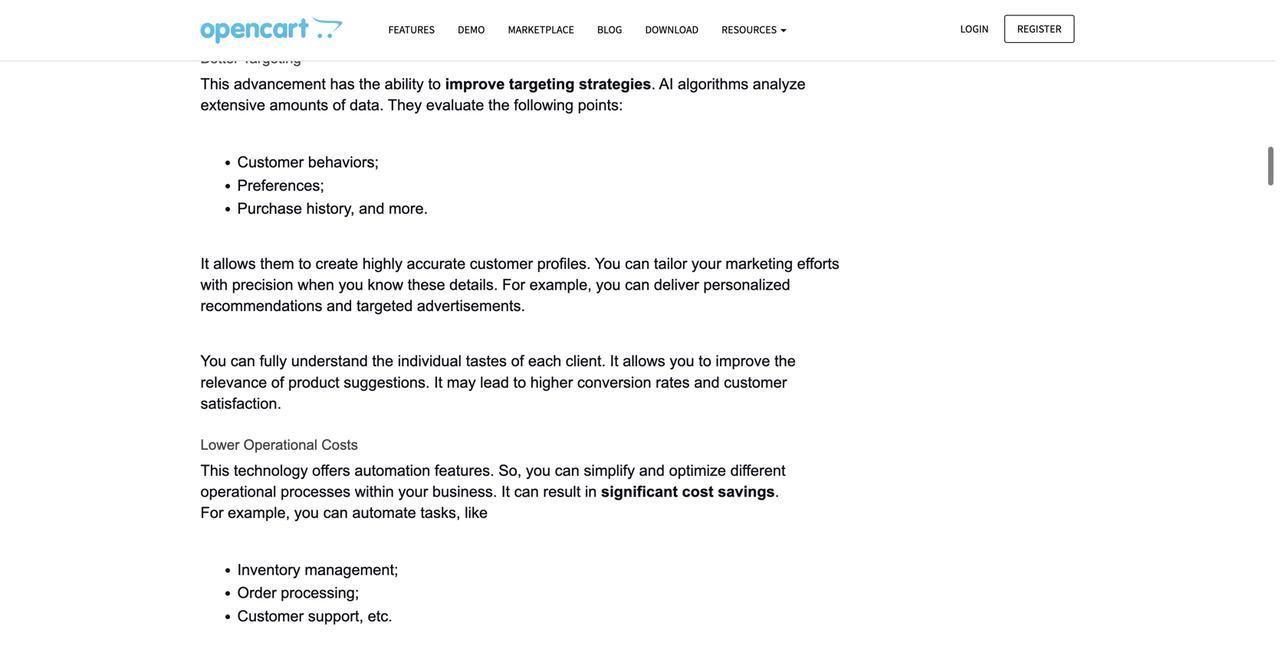 Task type: describe. For each thing, give the bounding box(es) containing it.
can left deliver at the right top of the page
[[625, 277, 650, 293]]

they
[[388, 97, 422, 114]]

you inside this technology offers automation features. so, you can simplify and optimize different operational processes within your business. it can result in
[[526, 462, 551, 479]]

order
[[237, 585, 277, 602]]

and inside "you can fully understand the individual tastes of each client. it allows you to improve the relevance of product suggestions. it may lead to higher conversion rates and customer satisfaction."
[[694, 374, 720, 391]]

marketplace
[[508, 23, 574, 36]]

marketing
[[726, 255, 793, 272]]

individual
[[398, 353, 462, 370]]

details.
[[450, 277, 498, 293]]

tastes
[[466, 353, 507, 370]]

improve inside "you can fully understand the individual tastes of each client. it allows you to improve the relevance of product suggestions. it may lead to higher conversion rates and customer satisfaction."
[[716, 353, 771, 370]]

example, inside it allows them to create highly accurate customer profiles. you can tailor your marketing efforts with precision when you know these details. for example, you can deliver personalized recommendations and targeted advertisements.
[[530, 277, 592, 293]]

amounts
[[270, 97, 329, 114]]

login link
[[948, 15, 1002, 43]]

management;
[[305, 562, 399, 579]]

may
[[447, 374, 476, 391]]

offers
[[312, 462, 350, 479]]

support,
[[308, 608, 364, 625]]

create
[[316, 255, 358, 272]]

evaluate
[[426, 97, 484, 114]]

savings
[[718, 484, 775, 500]]

you down create at top left
[[339, 277, 364, 293]]

1 vertical spatial for
[[201, 505, 224, 522]]

with
[[201, 277, 228, 293]]

2 vertical spatial of
[[271, 374, 284, 391]]

accurate
[[407, 255, 466, 272]]

recommendations
[[201, 298, 323, 315]]

cost
[[682, 484, 714, 500]]

know
[[368, 277, 404, 293]]

it inside it allows them to create highly accurate customer profiles. you can tailor your marketing efforts with precision when you know these details. for example, you can deliver personalized recommendations and targeted advertisements.
[[201, 255, 209, 272]]

following
[[514, 97, 574, 114]]

fully
[[260, 353, 287, 370]]

you inside "you can fully understand the individual tastes of each client. it allows you to improve the relevance of product suggestions. it may lead to higher conversion rates and customer satisfaction."
[[670, 353, 695, 370]]

and inside it allows them to create highly accurate customer profiles. you can tailor your marketing efforts with precision when you know these details. for example, you can deliver personalized recommendations and targeted advertisements.
[[327, 298, 352, 315]]

operational
[[201, 484, 277, 500]]

when
[[298, 277, 335, 293]]

points:
[[578, 97, 623, 114]]

profiles.
[[537, 255, 591, 272]]

processes
[[281, 484, 351, 500]]

can inside "you can fully understand the individual tastes of each client. it allows you to improve the relevance of product suggestions. it may lead to higher conversion rates and customer satisfaction."
[[231, 353, 256, 370]]

technology
[[234, 462, 308, 479]]

strategies
[[579, 76, 652, 92]]

like
[[465, 505, 488, 522]]

within
[[355, 484, 394, 500]]

resources
[[722, 23, 779, 36]]

precision
[[232, 277, 294, 293]]

you inside it allows them to create highly accurate customer profiles. you can tailor your marketing efforts with precision when you know these details. for example, you can deliver personalized recommendations and targeted advertisements.
[[595, 255, 621, 272]]

higher
[[531, 374, 573, 391]]

features.
[[435, 462, 495, 479]]

behaviors;
[[308, 154, 379, 171]]

each
[[528, 353, 562, 370]]

so,
[[499, 462, 522, 479]]

can left tailor
[[625, 255, 650, 272]]

these
[[408, 277, 445, 293]]

inventory
[[237, 562, 301, 579]]

algorithms
[[678, 76, 749, 92]]

this for this advancement has the ability to improve targeting strategies
[[201, 76, 230, 92]]

significant
[[601, 484, 678, 500]]

conversion
[[578, 374, 652, 391]]

customer inside it allows them to create highly accurate customer profiles. you can tailor your marketing efforts with precision when you know these details. for example, you can deliver personalized recommendations and targeted advertisements.
[[470, 255, 533, 272]]

you left deliver at the right top of the page
[[596, 277, 621, 293]]

different
[[731, 462, 786, 479]]

marketplace link
[[497, 16, 586, 43]]

2 horizontal spatial of
[[511, 353, 524, 370]]

login
[[961, 22, 989, 36]]

deliver
[[654, 277, 700, 293]]

business.
[[433, 484, 497, 500]]

better targeting
[[201, 50, 301, 66]]

allows inside it allows them to create highly accurate customer profiles. you can tailor your marketing efforts with precision when you know these details. for example, you can deliver personalized recommendations and targeted advertisements.
[[213, 255, 256, 272]]

it allows them to create highly accurate customer profiles. you can tailor your marketing efforts with precision when you know these details. for example, you can deliver personalized recommendations and targeted advertisements.
[[201, 255, 844, 315]]

inventory management; order processing; customer support, etc.
[[237, 562, 403, 625]]

efforts
[[798, 255, 840, 272]]

extensive
[[201, 97, 265, 114]]

and inside this technology offers automation features. so, you can simplify and optimize different operational processes within your business. it can result in
[[640, 462, 665, 479]]

ai
[[659, 76, 674, 92]]

customer inside inventory management; order processing; customer support, etc.
[[237, 608, 304, 625]]

and inside customer behaviors; preferences; purchase history, and more.
[[359, 200, 385, 217]]

1 horizontal spatial .
[[775, 484, 780, 500]]

tailor
[[654, 255, 688, 272]]

more.
[[389, 200, 428, 217]]

understand
[[291, 353, 368, 370]]

your inside this technology offers automation features. so, you can simplify and optimize different operational processes within your business. it can result in
[[398, 484, 428, 500]]

advertisements.
[[417, 298, 526, 315]]



Task type: locate. For each thing, give the bounding box(es) containing it.
you inside "you can fully understand the individual tastes of each client. it allows you to improve the relevance of product suggestions. it may lead to higher conversion rates and customer satisfaction."
[[201, 353, 227, 370]]

. inside . ai algorithms analyze extensive amounts of data. they evaluate the following points:
[[652, 76, 656, 92]]

and up significant
[[640, 462, 665, 479]]

1 horizontal spatial your
[[692, 255, 722, 272]]

it up with at the left top of page
[[201, 255, 209, 272]]

advancement
[[234, 76, 326, 92]]

this down lower on the bottom left
[[201, 462, 230, 479]]

example, down operational
[[228, 505, 290, 522]]

it
[[201, 255, 209, 272], [610, 353, 619, 370], [434, 374, 443, 391], [502, 484, 510, 500]]

customer up preferences;
[[237, 154, 304, 171]]

processing;
[[281, 585, 359, 602]]

your down automation
[[398, 484, 428, 500]]

product
[[288, 374, 340, 391]]

0 vertical spatial your
[[692, 255, 722, 272]]

this
[[201, 76, 230, 92], [201, 462, 230, 479]]

0 vertical spatial of
[[333, 97, 346, 114]]

1 horizontal spatial improve
[[716, 353, 771, 370]]

can down processes
[[323, 505, 348, 522]]

of left each
[[511, 353, 524, 370]]

1 horizontal spatial for
[[503, 277, 526, 293]]

them
[[260, 255, 294, 272]]

can down so,
[[514, 484, 539, 500]]

targeted
[[357, 298, 413, 315]]

you can fully understand the individual tastes of each client. it allows you to improve the relevance of product suggestions. it may lead to higher conversion rates and customer satisfaction.
[[201, 353, 801, 412]]

suggestions.
[[344, 374, 430, 391]]

etc.
[[368, 608, 393, 625]]

. ai algorithms analyze extensive amounts of data. they evaluate the following points:
[[201, 76, 810, 114]]

0 horizontal spatial customer
[[470, 255, 533, 272]]

0 vertical spatial customer
[[470, 255, 533, 272]]

blog link
[[586, 16, 634, 43]]

personalized
[[704, 277, 791, 293]]

in
[[585, 484, 597, 500]]

0 horizontal spatial .
[[652, 76, 656, 92]]

allows up rates
[[623, 353, 666, 370]]

0 vertical spatial .
[[652, 76, 656, 92]]

purchase
[[237, 200, 302, 217]]

blog
[[598, 23, 623, 36]]

history,
[[307, 200, 355, 217]]

it down so,
[[502, 484, 510, 500]]

.
[[652, 76, 656, 92], [775, 484, 780, 500]]

it up conversion
[[610, 353, 619, 370]]

1 horizontal spatial of
[[333, 97, 346, 114]]

1 this from the top
[[201, 76, 230, 92]]

to inside it allows them to create highly accurate customer profiles. you can tailor your marketing efforts with precision when you know these details. for example, you can deliver personalized recommendations and targeted advertisements.
[[299, 255, 311, 272]]

0 vertical spatial this
[[201, 76, 230, 92]]

features link
[[377, 16, 446, 43]]

1 vertical spatial improve
[[716, 353, 771, 370]]

1 customer from the top
[[237, 154, 304, 171]]

you up rates
[[670, 353, 695, 370]]

client.
[[566, 353, 606, 370]]

analyze
[[753, 76, 806, 92]]

your right tailor
[[692, 255, 722, 272]]

1 horizontal spatial customer
[[724, 374, 787, 391]]

and down when
[[327, 298, 352, 315]]

download
[[646, 23, 699, 36]]

download link
[[634, 16, 711, 43]]

1 vertical spatial of
[[511, 353, 524, 370]]

. down different
[[775, 484, 780, 500]]

better
[[201, 50, 239, 66]]

operational
[[244, 437, 318, 453]]

your inside it allows them to create highly accurate customer profiles. you can tailor your marketing efforts with precision when you know these details. for example, you can deliver personalized recommendations and targeted advertisements.
[[692, 255, 722, 272]]

targeting
[[509, 76, 575, 92]]

and right rates
[[694, 374, 720, 391]]

customer behaviors; preferences; purchase history, and more.
[[237, 154, 428, 217]]

0 horizontal spatial improve
[[445, 76, 505, 92]]

this down better
[[201, 76, 230, 92]]

satisfaction.
[[201, 395, 282, 412]]

1 horizontal spatial allows
[[623, 353, 666, 370]]

register
[[1018, 22, 1062, 36]]

you right so,
[[526, 462, 551, 479]]

1 vertical spatial allows
[[623, 353, 666, 370]]

can up result
[[555, 462, 580, 479]]

ability
[[385, 76, 424, 92]]

this inside this technology offers automation features. so, you can simplify and optimize different operational processes within your business. it can result in
[[201, 462, 230, 479]]

0 horizontal spatial of
[[271, 374, 284, 391]]

1 horizontal spatial you
[[595, 255, 621, 272]]

you right profiles.
[[595, 255, 621, 272]]

1 vertical spatial your
[[398, 484, 428, 500]]

lead
[[480, 374, 509, 391]]

can up relevance
[[231, 353, 256, 370]]

improve down personalized
[[716, 353, 771, 370]]

lower operational costs
[[201, 437, 358, 453]]

0 horizontal spatial example,
[[228, 505, 290, 522]]

customer inside "you can fully understand the individual tastes of each client. it allows you to improve the relevance of product suggestions. it may lead to higher conversion rates and customer satisfaction."
[[724, 374, 787, 391]]

customer inside customer behaviors; preferences; purchase history, and more.
[[237, 154, 304, 171]]

it inside this technology offers automation features. so, you can simplify and optimize different operational processes within your business. it can result in
[[502, 484, 510, 500]]

this technology offers automation features. so, you can simplify and optimize different operational processes within your business. it can result in
[[201, 462, 790, 500]]

result
[[543, 484, 581, 500]]

1 horizontal spatial example,
[[530, 277, 592, 293]]

demo
[[458, 23, 485, 36]]

the
[[359, 76, 381, 92], [489, 97, 510, 114], [372, 353, 394, 370], [775, 353, 796, 370]]

for down operational
[[201, 505, 224, 522]]

lower
[[201, 437, 240, 453]]

preferences;
[[237, 177, 324, 194]]

automate
[[352, 505, 416, 522]]

0 horizontal spatial allows
[[213, 255, 256, 272]]

significant cost savings .
[[601, 484, 784, 500]]

2 customer from the top
[[237, 608, 304, 625]]

data.
[[350, 97, 384, 114]]

the inside . ai algorithms analyze extensive amounts of data. they evaluate the following points:
[[489, 97, 510, 114]]

allows inside "you can fully understand the individual tastes of each client. it allows you to improve the relevance of product suggestions. it may lead to higher conversion rates and customer satisfaction."
[[623, 353, 666, 370]]

1 vertical spatial example,
[[228, 505, 290, 522]]

costs
[[322, 437, 358, 453]]

improve
[[445, 76, 505, 92], [716, 353, 771, 370]]

and
[[359, 200, 385, 217], [327, 298, 352, 315], [694, 374, 720, 391], [640, 462, 665, 479]]

highly
[[363, 255, 403, 272]]

features
[[389, 23, 435, 36]]

example, down profiles.
[[530, 277, 592, 293]]

tasks,
[[421, 505, 461, 522]]

your
[[692, 255, 722, 272], [398, 484, 428, 500]]

2 this from the top
[[201, 462, 230, 479]]

customer down order
[[237, 608, 304, 625]]

register link
[[1005, 15, 1075, 43]]

1 vertical spatial customer
[[724, 374, 787, 391]]

of down the "fully"
[[271, 374, 284, 391]]

rates
[[656, 374, 690, 391]]

you down processes
[[294, 505, 319, 522]]

1 vertical spatial customer
[[237, 608, 304, 625]]

integrating artificial intelligence in e-commerce operations image
[[201, 16, 343, 44]]

. left ai
[[652, 76, 656, 92]]

relevance
[[201, 374, 267, 391]]

1 vertical spatial .
[[775, 484, 780, 500]]

you
[[339, 277, 364, 293], [596, 277, 621, 293], [670, 353, 695, 370], [526, 462, 551, 479], [294, 505, 319, 522]]

0 vertical spatial customer
[[237, 154, 304, 171]]

0 vertical spatial improve
[[445, 76, 505, 92]]

you up relevance
[[201, 353, 227, 370]]

0 vertical spatial for
[[503, 277, 526, 293]]

customer
[[470, 255, 533, 272], [724, 374, 787, 391]]

and left "more."
[[359, 200, 385, 217]]

targeting
[[243, 50, 301, 66]]

0 horizontal spatial your
[[398, 484, 428, 500]]

1 vertical spatial this
[[201, 462, 230, 479]]

resources link
[[711, 16, 799, 43]]

customer
[[237, 154, 304, 171], [237, 608, 304, 625]]

this for this technology offers automation features. so, you can simplify and optimize different operational processes within your business. it can result in
[[201, 462, 230, 479]]

allows up with at the left top of page
[[213, 255, 256, 272]]

0 vertical spatial allows
[[213, 255, 256, 272]]

for example, you can automate tasks, like
[[201, 505, 488, 522]]

for right details.
[[503, 277, 526, 293]]

this advancement has the ability to improve targeting strategies
[[201, 76, 652, 92]]

optimize
[[669, 462, 727, 479]]

of inside . ai algorithms analyze extensive amounts of data. they evaluate the following points:
[[333, 97, 346, 114]]

improve up evaluate
[[445, 76, 505, 92]]

0 horizontal spatial you
[[201, 353, 227, 370]]

example,
[[530, 277, 592, 293], [228, 505, 290, 522]]

0 vertical spatial you
[[595, 255, 621, 272]]

0 horizontal spatial for
[[201, 505, 224, 522]]

you
[[595, 255, 621, 272], [201, 353, 227, 370]]

0 vertical spatial example,
[[530, 277, 592, 293]]

1 vertical spatial you
[[201, 353, 227, 370]]

has
[[330, 76, 355, 92]]

of down has
[[333, 97, 346, 114]]

it down individual
[[434, 374, 443, 391]]

simplify
[[584, 462, 635, 479]]

for inside it allows them to create highly accurate customer profiles. you can tailor your marketing efforts with precision when you know these details. for example, you can deliver personalized recommendations and targeted advertisements.
[[503, 277, 526, 293]]



Task type: vqa. For each thing, say whether or not it's contained in the screenshot.
network
no



